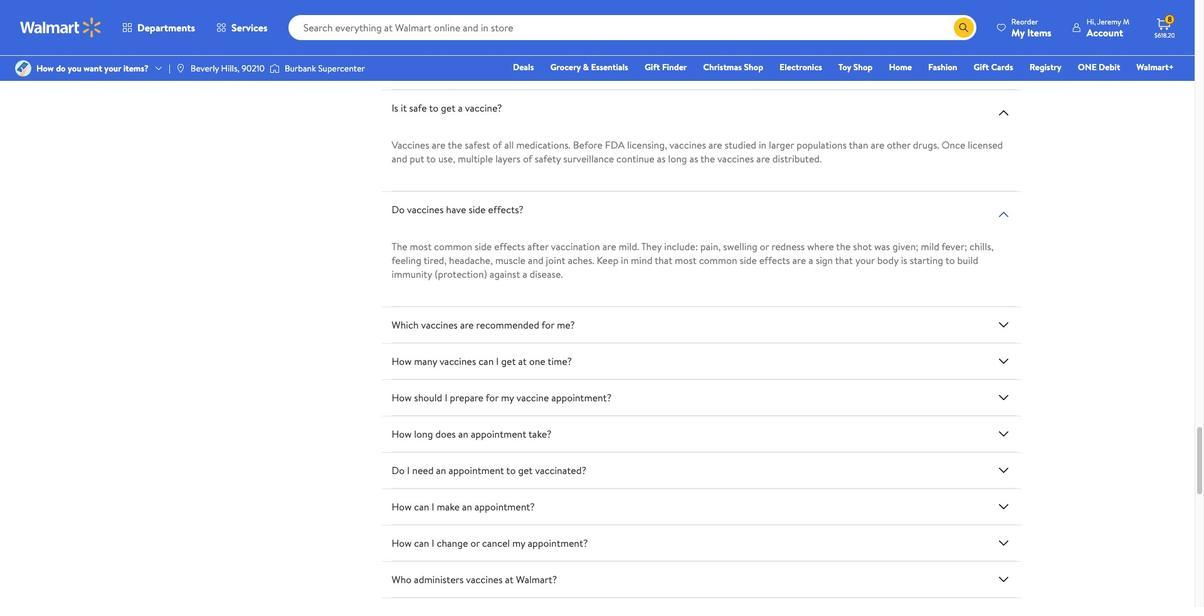 Task type: locate. For each thing, give the bounding box(es) containing it.
your left body
[[856, 253, 875, 267]]

as
[[657, 152, 666, 166], [690, 152, 698, 166]]

grocery
[[550, 61, 581, 73]]

how left the make
[[392, 500, 412, 514]]

8 $618.20
[[1155, 14, 1175, 40]]

long right the licensing,
[[668, 152, 687, 166]]

to right put
[[427, 152, 436, 166]]

1 vertical spatial and
[[528, 253, 544, 267]]

swelling
[[723, 240, 758, 253]]

do
[[56, 62, 66, 75]]

grocery & essentials
[[550, 61, 628, 73]]

as right continue
[[657, 152, 666, 166]]

toy shop link
[[833, 60, 878, 74]]

Walmart Site-Wide search field
[[288, 15, 977, 40]]

0 vertical spatial appointment
[[471, 427, 526, 441]]

my
[[501, 391, 514, 405], [512, 536, 525, 550]]

1 shop from the left
[[744, 61, 763, 73]]

appointment
[[471, 427, 526, 441], [449, 464, 504, 477]]

1 do from the top
[[392, 203, 405, 216]]

2 vertical spatial get
[[518, 464, 533, 477]]

1 vertical spatial do
[[392, 464, 405, 477]]

shot
[[853, 240, 872, 253]]

toy
[[839, 61, 851, 73]]

0 vertical spatial can
[[479, 354, 494, 368]]

common up (protection)
[[434, 240, 472, 253]]

0 vertical spatial and
[[392, 152, 407, 166]]

and left put
[[392, 152, 407, 166]]

vaccines left have
[[407, 203, 444, 216]]

to inside vaccines are the safest of all medications. before fda licensing, vaccines are studied in larger populations than are other drugs. once licensed and put to use, multiple layers of safety surveillance continue as long as the vaccines are distributed.
[[427, 152, 436, 166]]

0 vertical spatial do
[[392, 203, 405, 216]]

side left muscle
[[475, 240, 492, 253]]

surveillance
[[563, 152, 614, 166]]

1 vertical spatial in
[[621, 253, 629, 267]]

appointment for take?
[[471, 427, 526, 441]]

layers
[[496, 152, 521, 166]]

1 vertical spatial appointment
[[449, 464, 504, 477]]

a left vaccine?
[[458, 101, 463, 115]]

common
[[434, 240, 472, 253], [699, 253, 737, 267]]

1 horizontal spatial that
[[835, 253, 853, 267]]

populations
[[797, 138, 847, 152]]

1 horizontal spatial  image
[[176, 63, 186, 73]]

headache,
[[449, 253, 493, 267]]

how left "do"
[[36, 62, 54, 75]]

as left studied
[[690, 152, 698, 166]]

and
[[392, 152, 407, 166], [528, 253, 544, 267]]

by left &
[[573, 50, 583, 64]]

how can i make an appointment?
[[392, 500, 535, 514]]

common right the include:
[[699, 253, 737, 267]]

effects right swelling
[[759, 253, 790, 267]]

1 horizontal spatial for
[[542, 318, 555, 332]]

0 vertical spatial your
[[104, 62, 121, 75]]

1 vertical spatial an
[[436, 464, 446, 477]]

m
[[1123, 16, 1130, 27]]

account
[[1087, 25, 1123, 39]]

items
[[1027, 25, 1052, 39]]

licensed
[[968, 138, 1003, 152]]

0 horizontal spatial of
[[493, 138, 502, 152]]

once
[[942, 138, 966, 152]]

1 horizontal spatial your
[[856, 253, 875, 267]]

0 horizontal spatial or
[[471, 536, 480, 550]]

0 horizontal spatial the
[[448, 138, 462, 152]]

long left does
[[414, 427, 433, 441]]

1 as from the left
[[657, 152, 666, 166]]

can left change
[[414, 536, 429, 550]]

walmart image
[[20, 18, 102, 38]]

or left the cancel
[[471, 536, 480, 550]]

in left mind
[[621, 253, 629, 267]]

i left change
[[432, 536, 434, 550]]

i for make
[[432, 500, 434, 514]]

get right safe on the top of page
[[441, 101, 456, 115]]

0 horizontal spatial get
[[441, 101, 456, 115]]

are right put
[[432, 138, 446, 152]]

cancel
[[482, 536, 510, 550]]

(protection)
[[435, 267, 487, 281]]

aches.
[[568, 253, 594, 267]]

how left the should on the bottom
[[392, 391, 412, 405]]

effects?
[[488, 203, 524, 216]]

the left studied
[[701, 152, 715, 166]]

2 as from the left
[[690, 152, 698, 166]]

shop right toy
[[854, 61, 873, 73]]

many
[[414, 354, 437, 368]]

was
[[875, 240, 890, 253]]

shop right the christmas
[[744, 61, 763, 73]]

deals
[[513, 61, 534, 73]]

i up how should i prepare for my vaccine appointment?
[[496, 354, 499, 368]]

are left the mild.
[[603, 240, 616, 253]]

2 vertical spatial can
[[414, 536, 429, 550]]

 image left "do"
[[15, 60, 31, 77]]

which vaccines are recommended for me? image
[[996, 317, 1012, 333]]

1 horizontal spatial in
[[759, 138, 767, 152]]

can down which vaccines are recommended for me?
[[479, 354, 494, 368]]

are down walmart
[[474, 50, 488, 64]]

how for how should i prepare for my vaccine appointment?
[[392, 391, 412, 405]]

appointment down how should i prepare for my vaccine appointment?
[[471, 427, 526, 441]]

services
[[232, 21, 268, 35]]

is
[[392, 101, 398, 115]]

to left "vaccinated?"
[[506, 464, 516, 477]]

need
[[412, 464, 434, 477]]

disease.
[[530, 267, 563, 281]]

burbank
[[285, 62, 316, 75]]

effects
[[494, 240, 525, 253], [759, 253, 790, 267]]

covered
[[499, 13, 534, 27], [490, 50, 525, 64]]

how should i prepare for my vaccine appointment? image
[[996, 390, 1012, 405]]

side right the pain,
[[740, 253, 757, 267]]

appointment? for vaccine
[[551, 391, 612, 405]]

1 horizontal spatial or
[[760, 240, 769, 253]]

 image
[[15, 60, 31, 77], [176, 63, 186, 73]]

can left the make
[[414, 500, 429, 514]]

0 vertical spatial or
[[760, 240, 769, 253]]

0 horizontal spatial in
[[621, 253, 629, 267]]

1 horizontal spatial and
[[528, 253, 544, 267]]

gift left cards
[[974, 61, 989, 73]]

1 vertical spatial your
[[856, 253, 875, 267]]

one debit link
[[1072, 60, 1126, 74]]

the left shot
[[836, 240, 851, 253]]

appointment? down the time?
[[551, 391, 612, 405]]

1 vertical spatial covered
[[490, 50, 525, 64]]

covered left no
[[490, 50, 525, 64]]

how for how can i make an appointment?
[[392, 500, 412, 514]]

how up who
[[392, 536, 412, 550]]

0 horizontal spatial  image
[[15, 60, 31, 77]]

1 horizontal spatial as
[[690, 152, 698, 166]]

that right mind
[[655, 253, 673, 267]]

1 gift from the left
[[645, 61, 660, 73]]

appointment down how long does an appointment take?
[[449, 464, 504, 477]]

vaccines right which at the bottom left
[[421, 318, 458, 332]]

an
[[458, 427, 469, 441], [436, 464, 446, 477], [462, 500, 472, 514]]

1 vertical spatial long
[[414, 427, 433, 441]]

0 horizontal spatial your
[[104, 62, 121, 75]]

vaccines right are
[[410, 13, 446, 27]]

do for do i need an appointment to get vaccinated?
[[392, 464, 405, 477]]

0 horizontal spatial a
[[458, 101, 463, 115]]

my right the cancel
[[512, 536, 525, 550]]

walmart
[[460, 13, 496, 27]]

a right "against"
[[523, 267, 527, 281]]

0 vertical spatial an
[[458, 427, 469, 441]]

how left many
[[392, 354, 412, 368]]

christmas shop
[[703, 61, 763, 73]]

or inside the most common side effects after vaccination are mild. they include: pain, swelling or redness where the shot was given; mild fever; chills, feeling tired, headache, muscle and joint aches. keep in mind that most common side effects are a sign that your body is starting to build immunity (protection) against a disease.
[[760, 240, 769, 253]]

effects up "against"
[[494, 240, 525, 253]]

0 horizontal spatial for
[[486, 391, 499, 405]]

appointment? up walmart?
[[528, 536, 588, 550]]

including
[[678, 50, 717, 64]]

and left the joint
[[528, 253, 544, 267]]

0 horizontal spatial as
[[657, 152, 666, 166]]

vaccines down how can i change or cancel my appointment?
[[466, 573, 503, 587]]

0 vertical spatial appointment?
[[551, 391, 612, 405]]

2 horizontal spatial the
[[836, 240, 851, 253]]

of right the layers
[[523, 152, 532, 166]]

can for make
[[414, 500, 429, 514]]

1 vertical spatial get
[[501, 354, 516, 368]]

i for change
[[432, 536, 434, 550]]

do i need an appointment to get vaccinated?
[[392, 464, 586, 477]]

0 vertical spatial in
[[759, 138, 767, 152]]

side right have
[[469, 203, 486, 216]]

a
[[458, 101, 463, 115], [809, 253, 813, 267], [523, 267, 527, 281]]

are left studied
[[709, 138, 722, 152]]

1 vertical spatial my
[[512, 536, 525, 550]]

1 vertical spatial can
[[414, 500, 429, 514]]

for right prepare
[[486, 391, 499, 405]]

how for how long does an appointment take?
[[392, 427, 412, 441]]

get left one at the bottom left
[[501, 354, 516, 368]]

an right need
[[436, 464, 446, 477]]

gift
[[645, 61, 660, 73], [974, 61, 989, 73]]

 image right |
[[176, 63, 186, 73]]

1 horizontal spatial effects
[[759, 253, 790, 267]]

plans
[[653, 50, 675, 64]]

is
[[901, 253, 908, 267]]

2 shop from the left
[[854, 61, 873, 73]]

gift cards link
[[968, 60, 1019, 74]]

0 horizontal spatial by
[[536, 13, 546, 27]]

0 horizontal spatial that
[[655, 253, 673, 267]]

the left safest
[[448, 138, 462, 152]]

appointment?
[[551, 391, 612, 405], [475, 500, 535, 514], [528, 536, 588, 550]]

0 vertical spatial get
[[441, 101, 456, 115]]

do up the
[[392, 203, 405, 216]]

2 gift from the left
[[974, 61, 989, 73]]

an right the make
[[462, 500, 472, 514]]

gift left the finder
[[645, 61, 660, 73]]

at left walmart?
[[505, 573, 514, 587]]

to left build
[[946, 253, 955, 267]]

covered for are
[[490, 50, 525, 64]]

covered right walmart
[[499, 13, 534, 27]]

appointment? up the cancel
[[475, 500, 535, 514]]

1 horizontal spatial shop
[[854, 61, 873, 73]]

hills,
[[221, 62, 240, 75]]

1 horizontal spatial get
[[501, 354, 516, 368]]

how left does
[[392, 427, 412, 441]]

in left larger at the right of page
[[759, 138, 767, 152]]

are left "sign"
[[793, 253, 806, 267]]

is it safe to get a vaccine? image
[[996, 105, 1012, 121]]

or left redness
[[760, 240, 769, 253]]

2 vertical spatial appointment?
[[528, 536, 588, 550]]

1 horizontal spatial gift
[[974, 61, 989, 73]]

1 that from the left
[[655, 253, 673, 267]]

for left the me?
[[542, 318, 555, 332]]

by left insurance?
[[536, 13, 546, 27]]

a left "sign"
[[809, 253, 813, 267]]

1 vertical spatial or
[[471, 536, 480, 550]]

fever;
[[942, 240, 967, 253]]

0 vertical spatial covered
[[499, 13, 534, 27]]

services button
[[206, 13, 278, 43]]

my left vaccine
[[501, 391, 514, 405]]

i right the should on the bottom
[[445, 391, 448, 405]]

are
[[474, 50, 488, 64], [432, 138, 446, 152], [709, 138, 722, 152], [871, 138, 885, 152], [757, 152, 770, 166], [603, 240, 616, 253], [793, 253, 806, 267], [460, 318, 474, 332]]

and inside the most common side effects after vaccination are mild. they include: pain, swelling or redness where the shot was given; mild fever; chills, feeling tired, headache, muscle and joint aches. keep in mind that most common side effects are a sign that your body is starting to build immunity (protection) against a disease.
[[528, 253, 544, 267]]

who administers vaccines at walmart? image
[[996, 572, 1012, 587]]

are up how many vaccines can i get at one time?
[[460, 318, 474, 332]]

your right want
[[104, 62, 121, 75]]

1 horizontal spatial by
[[573, 50, 583, 64]]

burbank supercenter
[[285, 62, 365, 75]]

gift for gift cards
[[974, 61, 989, 73]]

are right than
[[871, 138, 885, 152]]

how for how do you want your items?
[[36, 62, 54, 75]]

reorder my items
[[1012, 16, 1052, 39]]

beverly hills, 90210
[[191, 62, 265, 75]]

how many vaccines can i get at one time? image
[[996, 354, 1012, 369]]

0 vertical spatial for
[[542, 318, 555, 332]]

safety
[[535, 152, 561, 166]]

are right studied
[[757, 152, 770, 166]]

the most common side effects after vaccination are mild. they include: pain, swelling or redness where the shot was given; mild fever; chills, feeling tired, headache, muscle and joint aches. keep in mind that most common side effects are a sign that your body is starting to build immunity (protection) against a disease.
[[392, 240, 994, 281]]

how many vaccines can i get at one time?
[[392, 354, 572, 368]]

insurance?
[[549, 13, 594, 27]]

0 vertical spatial long
[[668, 152, 687, 166]]

supercenter
[[318, 62, 365, 75]]

get left "vaccinated?"
[[518, 464, 533, 477]]

how should i prepare for my vaccine appointment?
[[392, 391, 612, 405]]

jeremy
[[1098, 16, 1121, 27]]

in inside the most common side effects after vaccination are mild. they include: pain, swelling or redness where the shot was given; mild fever; chills, feeling tired, headache, muscle and joint aches. keep in mind that most common side effects are a sign that your body is starting to build immunity (protection) against a disease.
[[621, 253, 629, 267]]

vaccines
[[410, 13, 446, 27], [435, 50, 471, 64], [670, 138, 706, 152], [718, 152, 754, 166], [407, 203, 444, 216], [421, 318, 458, 332], [440, 354, 476, 368], [466, 573, 503, 587]]

fashion
[[928, 61, 958, 73]]

1 vertical spatial by
[[573, 50, 583, 64]]

an for need
[[436, 464, 446, 477]]

of left the all
[[493, 138, 502, 152]]

1 horizontal spatial long
[[668, 152, 687, 166]]

how can i change or cancel my appointment?
[[392, 536, 588, 550]]

1 vertical spatial for
[[486, 391, 499, 405]]

which vaccines are recommended for me?
[[392, 318, 575, 332]]

0 horizontal spatial long
[[414, 427, 433, 441]]

are vaccines at walmart covered by insurance? image
[[996, 18, 1012, 33]]

in inside vaccines are the safest of all medications. before fda licensing, vaccines are studied in larger populations than are other drugs. once licensed and put to use, multiple layers of safety surveillance continue as long as the vaccines are distributed.
[[759, 138, 767, 152]]

 image
[[270, 62, 280, 75]]

do vaccines have side effects?
[[392, 203, 524, 216]]

0 horizontal spatial and
[[392, 152, 407, 166]]

do
[[392, 203, 405, 216], [392, 464, 405, 477]]

they
[[641, 240, 662, 253]]

do left need
[[392, 464, 405, 477]]

0 horizontal spatial shop
[[744, 61, 763, 73]]

i left the make
[[432, 500, 434, 514]]

that right "sign"
[[835, 253, 853, 267]]

2 do from the top
[[392, 464, 405, 477]]

i
[[496, 354, 499, 368], [445, 391, 448, 405], [407, 464, 410, 477], [432, 500, 434, 514], [432, 536, 434, 550]]

an right does
[[458, 427, 469, 441]]

0 horizontal spatial gift
[[645, 61, 660, 73]]



Task type: describe. For each thing, give the bounding box(es) containing it.
toy shop
[[839, 61, 873, 73]]

christmas shop link
[[698, 60, 769, 74]]

can for change
[[414, 536, 429, 550]]

departments button
[[112, 13, 206, 43]]

christmas
[[703, 61, 742, 73]]

gift finder link
[[639, 60, 693, 74]]

how for how many vaccines can i get at one time?
[[392, 354, 412, 368]]

registry
[[1030, 61, 1062, 73]]

2 that from the left
[[835, 253, 853, 267]]

1 horizontal spatial common
[[699, 253, 737, 267]]

muscle
[[495, 253, 526, 267]]

are vaccines at walmart covered by insurance?
[[392, 13, 594, 27]]

 image for beverly
[[176, 63, 186, 73]]

vaccines right the licensing,
[[670, 138, 706, 152]]

essentials
[[591, 61, 628, 73]]

8
[[1168, 14, 1172, 25]]

time?
[[548, 354, 572, 368]]

recommended
[[476, 318, 539, 332]]

hi, jeremy m account
[[1087, 16, 1130, 39]]

shop for toy shop
[[854, 61, 873, 73]]

take?
[[529, 427, 552, 441]]

redness
[[772, 240, 805, 253]]

want
[[84, 62, 102, 75]]

&
[[583, 61, 589, 73]]

to right safe on the top of page
[[429, 101, 439, 115]]

2 horizontal spatial get
[[518, 464, 533, 477]]

build
[[958, 253, 979, 267]]

departments
[[137, 21, 195, 35]]

yes,
[[392, 50, 408, 64]]

side for effects
[[475, 240, 492, 253]]

fashion link
[[923, 60, 963, 74]]

home
[[889, 61, 912, 73]]

1 horizontal spatial a
[[523, 267, 527, 281]]

my
[[1012, 25, 1025, 39]]

1 vertical spatial appointment?
[[475, 500, 535, 514]]

Search search field
[[288, 15, 977, 40]]

insurance
[[609, 50, 651, 64]]

grocery & essentials link
[[545, 60, 634, 74]]

mind
[[631, 253, 653, 267]]

sign
[[816, 253, 833, 267]]

change
[[437, 536, 468, 550]]

and inside vaccines are the safest of all medications. before fda licensing, vaccines are studied in larger populations than are other drugs. once licensed and put to use, multiple layers of safety surveillance continue as long as the vaccines are distributed.
[[392, 152, 407, 166]]

where
[[807, 240, 834, 253]]

prepare
[[450, 391, 484, 405]]

use,
[[438, 152, 455, 166]]

0 horizontal spatial effects
[[494, 240, 525, 253]]

at left one at the bottom left
[[518, 354, 527, 368]]

long inside vaccines are the safest of all medications. before fda licensing, vaccines are studied in larger populations than are other drugs. once licensed and put to use, multiple layers of safety surveillance continue as long as the vaccines are distributed.
[[668, 152, 687, 166]]

other
[[887, 138, 911, 152]]

one debit
[[1078, 61, 1121, 73]]

appointment? for my
[[528, 536, 588, 550]]

vaccines down walmart
[[435, 50, 471, 64]]

is it safe to get a vaccine?
[[392, 101, 502, 115]]

items?
[[123, 62, 149, 75]]

vaccines are the safest of all medications. before fda licensing, vaccines are studied in larger populations than are other drugs. once licensed and put to use, multiple layers of safety surveillance continue as long as the vaccines are distributed.
[[392, 138, 1003, 166]]

it
[[401, 101, 407, 115]]

walmart?
[[516, 573, 557, 587]]

vaccination
[[551, 240, 600, 253]]

does
[[435, 427, 456, 441]]

how can i change or cancel my appointment? image
[[996, 536, 1012, 551]]

do i need an appointment to get vaccinated? image
[[996, 463, 1012, 478]]

 image for how
[[15, 60, 31, 77]]

hi,
[[1087, 16, 1096, 27]]

to inside the most common side effects after vaccination are mild. they include: pain, swelling or redness where the shot was given; mild fever; chills, feeling tired, headache, muscle and joint aches. keep in mind that most common side effects are a sign that your body is starting to build immunity (protection) against a disease.
[[946, 253, 955, 267]]

90210
[[242, 62, 265, 75]]

the inside the most common side effects after vaccination are mild. they include: pain, swelling or redness where the shot was given; mild fever; chills, feeling tired, headache, muscle and joint aches. keep in mind that most common side effects are a sign that your body is starting to build immunity (protection) against a disease.
[[836, 240, 851, 253]]

shop for christmas shop
[[744, 61, 763, 73]]

0 horizontal spatial common
[[434, 240, 472, 253]]

an for does
[[458, 427, 469, 441]]

have
[[446, 203, 466, 216]]

deals link
[[507, 60, 540, 74]]

electronics link
[[774, 60, 828, 74]]

vaccinated?
[[535, 464, 586, 477]]

keep
[[597, 253, 619, 267]]

how do you want your items?
[[36, 62, 149, 75]]

0 vertical spatial my
[[501, 391, 514, 405]]

1 horizontal spatial the
[[701, 152, 715, 166]]

how for how can i change or cancel my appointment?
[[392, 536, 412, 550]]

for for recommended
[[542, 318, 555, 332]]

at left no
[[527, 50, 536, 64]]

mild
[[921, 240, 940, 253]]

cost
[[552, 50, 570, 64]]

one
[[1078, 61, 1097, 73]]

me?
[[557, 318, 575, 332]]

yes, most vaccines are covered at no cost by most insurance plans including medicare.
[[392, 50, 762, 64]]

fda
[[605, 138, 625, 152]]

feeling
[[392, 253, 422, 267]]

how can i make an appointment? image
[[996, 499, 1012, 514]]

who administers vaccines at walmart?
[[392, 573, 557, 587]]

your inside the most common side effects after vaccination are mild. they include: pain, swelling or redness where the shot was given; mild fever; chills, feeling tired, headache, muscle and joint aches. keep in mind that most common side effects are a sign that your body is starting to build immunity (protection) against a disease.
[[856, 253, 875, 267]]

vaccines right many
[[440, 354, 476, 368]]

vaccines left larger at the right of page
[[718, 152, 754, 166]]

$618.20
[[1155, 31, 1175, 40]]

joint
[[546, 253, 566, 267]]

i for prepare
[[445, 391, 448, 405]]

at left walmart
[[449, 13, 457, 27]]

appointment for to
[[449, 464, 504, 477]]

gift for gift finder
[[645, 61, 660, 73]]

debit
[[1099, 61, 1121, 73]]

make
[[437, 500, 460, 514]]

tired,
[[424, 253, 447, 267]]

1 horizontal spatial of
[[523, 152, 532, 166]]

do vaccines have side effects? image
[[996, 207, 1012, 222]]

i left need
[[407, 464, 410, 477]]

2 vertical spatial an
[[462, 500, 472, 514]]

put
[[410, 152, 424, 166]]

|
[[169, 62, 171, 75]]

the
[[392, 240, 408, 253]]

who
[[392, 573, 412, 587]]

than
[[849, 138, 869, 152]]

immunity
[[392, 267, 432, 281]]

studied
[[725, 138, 757, 152]]

side for effects?
[[469, 203, 486, 216]]

vaccine?
[[465, 101, 502, 115]]

beverly
[[191, 62, 219, 75]]

reorder
[[1012, 16, 1038, 27]]

for for prepare
[[486, 391, 499, 405]]

0 vertical spatial by
[[536, 13, 546, 27]]

distributed.
[[773, 152, 822, 166]]

continue
[[617, 152, 655, 166]]

how long does an appointment take? image
[[996, 427, 1012, 442]]

do for do vaccines have side effects?
[[392, 203, 405, 216]]

search icon image
[[959, 23, 969, 33]]

covered for walmart
[[499, 13, 534, 27]]

after
[[528, 240, 549, 253]]

against
[[490, 267, 520, 281]]

all
[[504, 138, 514, 152]]

administers
[[414, 573, 464, 587]]

starting
[[910, 253, 944, 267]]

2 horizontal spatial a
[[809, 253, 813, 267]]



Task type: vqa. For each thing, say whether or not it's contained in the screenshot.


